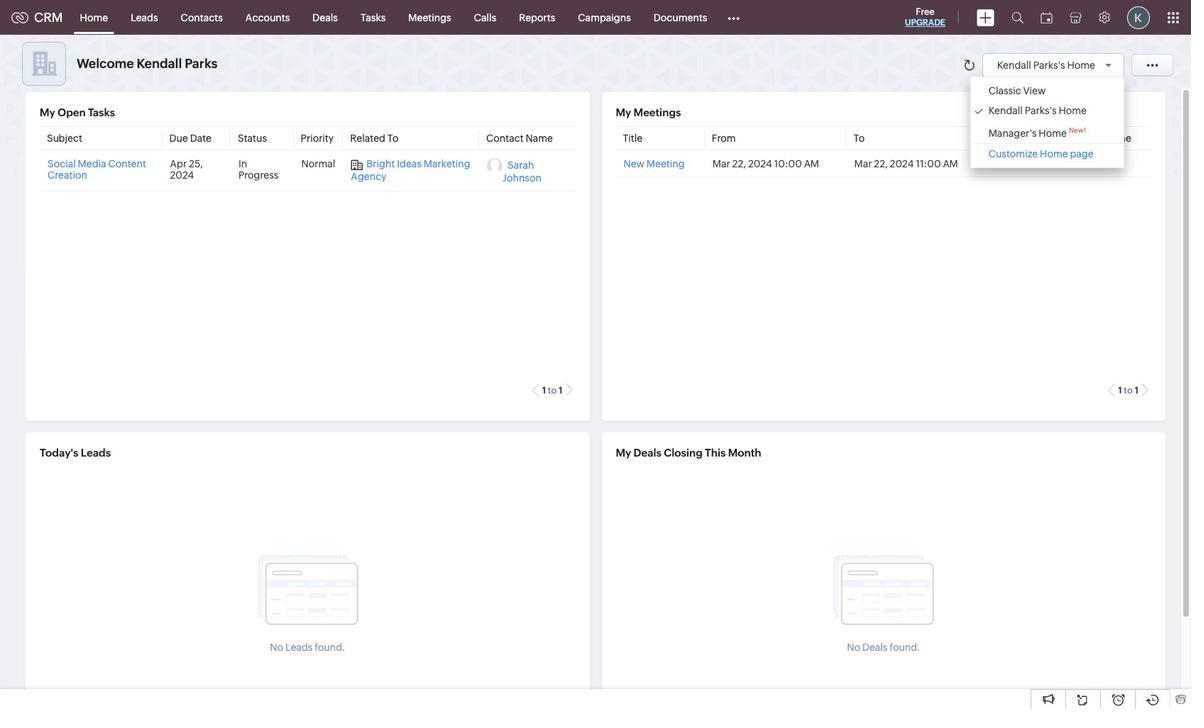Task type: locate. For each thing, give the bounding box(es) containing it.
22,
[[732, 159, 746, 170], [874, 159, 888, 170]]

1 mar from the left
[[713, 159, 730, 170]]

welcome
[[77, 56, 134, 71]]

1 vertical spatial parks's
[[1025, 105, 1057, 116]]

1 horizontal spatial to
[[1124, 386, 1133, 396]]

to up bright
[[387, 133, 399, 144]]

home right crm
[[80, 12, 108, 23]]

due date link
[[169, 133, 212, 144]]

kendall parks's home
[[997, 59, 1095, 71], [989, 105, 1087, 116]]

1 contact from the left
[[486, 133, 524, 144]]

status
[[238, 133, 267, 144]]

1 horizontal spatial found.
[[890, 642, 920, 654]]

2024 left 10:00
[[748, 159, 772, 170]]

my left open
[[40, 106, 55, 119]]

2 vertical spatial leads
[[285, 642, 313, 654]]

normal
[[301, 159, 335, 170]]

2024 for my meetings
[[748, 159, 772, 170]]

1 horizontal spatial 22,
[[874, 159, 888, 170]]

profile image
[[1127, 6, 1150, 29]]

1 to from the left
[[548, 386, 557, 396]]

1 to from the left
[[387, 133, 399, 144]]

3 to from the left
[[1029, 133, 1041, 144]]

contact name
[[486, 133, 553, 144], [1065, 133, 1131, 144]]

to up mar 22, 2024 11:00 am
[[854, 133, 865, 144]]

Other Modules field
[[719, 6, 749, 29]]

22, down the from
[[732, 159, 746, 170]]

kendall left parks
[[137, 56, 182, 71]]

documents link
[[642, 0, 719, 34]]

bright ideas marketing agency
[[351, 159, 470, 182]]

reports
[[519, 12, 555, 23]]

contact name link
[[486, 133, 553, 144], [1065, 133, 1131, 144]]

related to link up customize at right
[[992, 133, 1041, 144]]

0 horizontal spatial related
[[350, 133, 385, 144]]

profile element
[[1119, 0, 1159, 34]]

1 vertical spatial deals
[[634, 447, 662, 459]]

media
[[78, 159, 106, 170]]

meetings
[[408, 12, 451, 23], [634, 106, 681, 119]]

title link
[[623, 133, 643, 144]]

kendall parks's home link up classic view link
[[997, 59, 1117, 71]]

am for mar 22, 2024 10:00 am
[[804, 159, 819, 170]]

1 no from the left
[[270, 642, 283, 654]]

view
[[1023, 85, 1046, 97]]

related to up customize at right
[[992, 133, 1041, 144]]

ideas
[[397, 159, 422, 170]]

0 horizontal spatial related to
[[350, 133, 399, 144]]

0 vertical spatial kendall parks's home
[[997, 59, 1095, 71]]

1 horizontal spatial related
[[992, 133, 1027, 144]]

0 horizontal spatial 22,
[[732, 159, 746, 170]]

1 found. from the left
[[315, 642, 345, 654]]

am right 11:00
[[943, 159, 958, 170]]

related to up bright
[[350, 133, 399, 144]]

new meeting
[[624, 159, 685, 170]]

related to
[[350, 133, 399, 144], [992, 133, 1041, 144]]

0 vertical spatial leads
[[131, 12, 158, 23]]

this
[[705, 447, 726, 459]]

1 horizontal spatial mar
[[854, 159, 872, 170]]

0 horizontal spatial found.
[[315, 642, 345, 654]]

0 horizontal spatial name
[[526, 133, 553, 144]]

2 contact from the left
[[1065, 133, 1102, 144]]

1 name from the left
[[526, 133, 553, 144]]

leads link
[[119, 0, 169, 34]]

22, left 11:00
[[874, 159, 888, 170]]

my meetings
[[616, 106, 681, 119]]

accounts link
[[234, 0, 301, 34]]

2024 inside apr 25, 2024
[[170, 170, 194, 181]]

0 vertical spatial kendall parks's home link
[[997, 59, 1117, 71]]

1 vertical spatial kendall parks's home link
[[974, 105, 1120, 116]]

home up "customize home page" link
[[1039, 128, 1067, 139]]

related up bright
[[350, 133, 385, 144]]

0 horizontal spatial 1 to 1
[[542, 386, 563, 396]]

25,
[[189, 159, 203, 170]]

subject link
[[47, 133, 82, 144]]

kendall
[[137, 56, 182, 71], [997, 59, 1031, 71], [989, 105, 1023, 116]]

1 horizontal spatial contact name link
[[1065, 133, 1131, 144]]

2 vertical spatial deals
[[862, 642, 888, 654]]

found. for my deals closing this month
[[890, 642, 920, 654]]

name up sarah
[[526, 133, 553, 144]]

mar 22, 2024 11:00 am
[[854, 159, 958, 170]]

contact up sarah
[[486, 133, 524, 144]]

0 horizontal spatial to
[[548, 386, 557, 396]]

1 related to from the left
[[350, 133, 399, 144]]

home
[[80, 12, 108, 23], [1067, 59, 1095, 71], [1059, 105, 1087, 116], [1039, 128, 1067, 139], [1040, 148, 1068, 159]]

1 horizontal spatial related to
[[992, 133, 1041, 144]]

1 1 from the left
[[542, 386, 546, 396]]

2 1 to 1 from the left
[[1118, 386, 1139, 396]]

2 horizontal spatial to
[[1029, 133, 1041, 144]]

mar down from link
[[713, 159, 730, 170]]

tasks right "deals" link
[[361, 12, 386, 23]]

2024 left 11:00
[[890, 159, 914, 170]]

2 horizontal spatial leads
[[285, 642, 313, 654]]

meetings left 'calls' link
[[408, 12, 451, 23]]

0 horizontal spatial mar
[[713, 159, 730, 170]]

open
[[58, 106, 86, 119]]

to
[[387, 133, 399, 144], [854, 133, 865, 144], [1029, 133, 1041, 144]]

1 horizontal spatial contact
[[1065, 133, 1102, 144]]

1 vertical spatial meetings
[[634, 106, 681, 119]]

1 horizontal spatial deals
[[634, 447, 662, 459]]

2 horizontal spatial 2024
[[890, 159, 914, 170]]

name for first the contact name link
[[526, 133, 553, 144]]

tasks right open
[[88, 106, 115, 119]]

related to for 2nd the related to link from left
[[992, 133, 1041, 144]]

contact name link up sarah
[[486, 133, 553, 144]]

1 horizontal spatial no
[[847, 642, 860, 654]]

mar down to link
[[854, 159, 872, 170]]

tasks
[[361, 12, 386, 23], [88, 106, 115, 119]]

from link
[[712, 133, 736, 144]]

parks
[[185, 56, 218, 71]]

kendall parks's home link down classic view link
[[974, 105, 1120, 116]]

kendall up classic view
[[997, 59, 1031, 71]]

contact up the 'page'
[[1065, 133, 1102, 144]]

0 horizontal spatial 2024
[[170, 170, 194, 181]]

am
[[804, 159, 819, 170], [943, 159, 958, 170]]

crm
[[34, 10, 63, 25]]

home up classic view link
[[1067, 59, 1095, 71]]

1 am from the left
[[804, 159, 819, 170]]

1 22, from the left
[[732, 159, 746, 170]]

name for 2nd the contact name link from the left
[[1104, 133, 1131, 144]]

2024
[[748, 159, 772, 170], [890, 159, 914, 170], [170, 170, 194, 181]]

deals for my deals closing this month
[[634, 447, 662, 459]]

page
[[1070, 148, 1094, 159]]

related
[[350, 133, 385, 144], [992, 133, 1027, 144]]

tasks link
[[349, 0, 397, 34]]

1 horizontal spatial am
[[943, 159, 958, 170]]

2 found. from the left
[[890, 642, 920, 654]]

mar 22, 2024 10:00 am
[[713, 159, 819, 170]]

my left closing
[[616, 447, 631, 459]]

2 name from the left
[[1104, 133, 1131, 144]]

meeting
[[647, 159, 685, 170]]

0 horizontal spatial tasks
[[88, 106, 115, 119]]

related up customize at right
[[992, 133, 1027, 144]]

no
[[270, 642, 283, 654], [847, 642, 860, 654]]

found.
[[315, 642, 345, 654], [890, 642, 920, 654]]

meetings link
[[397, 0, 463, 34]]

to up customize home page
[[1029, 133, 1041, 144]]

status link
[[238, 133, 267, 144]]

1 horizontal spatial name
[[1104, 133, 1131, 144]]

1 horizontal spatial meetings
[[634, 106, 681, 119]]

22, for mar 22, 2024 10:00 am
[[732, 159, 746, 170]]

priority link
[[301, 133, 334, 144]]

related to link
[[350, 133, 399, 144], [992, 133, 1041, 144]]

1 horizontal spatial contact name
[[1065, 133, 1131, 144]]

1 horizontal spatial leads
[[131, 12, 158, 23]]

contact name link up the 'page'
[[1065, 133, 1131, 144]]

kendall parks's home down the view
[[989, 105, 1087, 116]]

2024 down due
[[170, 170, 194, 181]]

contact name up the 'page'
[[1065, 133, 1131, 144]]

to for my meetings
[[1124, 386, 1133, 396]]

2 mar from the left
[[854, 159, 872, 170]]

deals
[[313, 12, 338, 23], [634, 447, 662, 459], [862, 642, 888, 654]]

customize home page
[[989, 148, 1094, 159]]

parks's down the view
[[1025, 105, 1057, 116]]

social media content creation link
[[48, 159, 146, 181]]

0 vertical spatial deals
[[313, 12, 338, 23]]

create menu image
[[977, 9, 995, 26]]

apr
[[170, 159, 187, 170]]

sarah johnson
[[503, 160, 542, 184]]

name
[[526, 133, 553, 144], [1104, 133, 1131, 144]]

1 vertical spatial tasks
[[88, 106, 115, 119]]

2 horizontal spatial deals
[[862, 642, 888, 654]]

leads for today's leads
[[81, 447, 111, 459]]

meetings up "title"
[[634, 106, 681, 119]]

1 horizontal spatial related to link
[[992, 133, 1041, 144]]

2 related to from the left
[[992, 133, 1041, 144]]

1 horizontal spatial to
[[854, 133, 865, 144]]

0 horizontal spatial related to link
[[350, 133, 399, 144]]

0 horizontal spatial leads
[[81, 447, 111, 459]]

1
[[542, 386, 546, 396], [559, 386, 563, 396], [1118, 386, 1122, 396], [1135, 386, 1139, 396]]

title
[[623, 133, 643, 144]]

marketing
[[424, 159, 470, 170]]

10:00
[[774, 159, 802, 170]]

2 22, from the left
[[874, 159, 888, 170]]

2 to from the left
[[854, 133, 865, 144]]

1 horizontal spatial tasks
[[361, 12, 386, 23]]

my up "title"
[[616, 106, 631, 119]]

in progress
[[238, 159, 279, 181]]

1 1 to 1 from the left
[[542, 386, 563, 396]]

0 horizontal spatial contact
[[486, 133, 524, 144]]

mar
[[713, 159, 730, 170], [854, 159, 872, 170]]

documents
[[654, 12, 707, 23]]

kendall parks's home up classic view link
[[997, 59, 1095, 71]]

new meeting link
[[624, 159, 685, 170]]

upgrade
[[905, 18, 946, 28]]

0 horizontal spatial to
[[387, 133, 399, 144]]

2 to from the left
[[1124, 386, 1133, 396]]

2 no from the left
[[847, 642, 860, 654]]

name right 'new!'
[[1104, 133, 1131, 144]]

apr 25, 2024
[[170, 159, 203, 181]]

1 horizontal spatial 2024
[[748, 159, 772, 170]]

1 vertical spatial kendall parks's home
[[989, 105, 1087, 116]]

related to link up bright
[[350, 133, 399, 144]]

0 horizontal spatial no
[[270, 642, 283, 654]]

1 horizontal spatial 1 to 1
[[1118, 386, 1139, 396]]

bright ideas marketing agency link
[[351, 159, 470, 182]]

0 vertical spatial meetings
[[408, 12, 451, 23]]

mar for mar 22, 2024 10:00 am
[[713, 159, 730, 170]]

deals link
[[301, 0, 349, 34]]

0 horizontal spatial contact name
[[486, 133, 553, 144]]

0 vertical spatial parks's
[[1033, 59, 1065, 71]]

parks's
[[1033, 59, 1065, 71], [1025, 105, 1057, 116]]

0 horizontal spatial contact name link
[[486, 133, 553, 144]]

classic
[[989, 85, 1021, 97]]

contact for first the contact name link
[[486, 133, 524, 144]]

from
[[712, 133, 736, 144]]

am right 10:00
[[804, 159, 819, 170]]

new!
[[1069, 126, 1086, 134]]

deals for no deals found.
[[862, 642, 888, 654]]

leads for no leads found.
[[285, 642, 313, 654]]

search element
[[1003, 0, 1032, 35]]

no leads found.
[[270, 642, 345, 654]]

1 vertical spatial leads
[[81, 447, 111, 459]]

0 horizontal spatial am
[[804, 159, 819, 170]]

month
[[728, 447, 761, 459]]

contact name up sarah
[[486, 133, 553, 144]]

social media content creation
[[48, 159, 146, 181]]

2 am from the left
[[943, 159, 958, 170]]

1 contact name from the left
[[486, 133, 553, 144]]

classic view link
[[974, 85, 1120, 97]]

parks's up classic view link
[[1033, 59, 1065, 71]]



Task type: vqa. For each thing, say whether or not it's contained in the screenshot.
1st Related To link from right
yes



Task type: describe. For each thing, give the bounding box(es) containing it.
due date
[[169, 133, 212, 144]]

contacts link
[[169, 0, 234, 34]]

classic view
[[989, 85, 1046, 97]]

today's leads
[[40, 447, 111, 459]]

subject
[[47, 133, 82, 144]]

home inside home link
[[80, 12, 108, 23]]

create menu element
[[968, 0, 1003, 34]]

sarah johnson link
[[503, 160, 542, 184]]

logo image
[[11, 12, 28, 23]]

social
[[48, 159, 76, 170]]

campaigns link
[[567, 0, 642, 34]]

parks's for bottom 'kendall parks's home' link
[[1025, 105, 1057, 116]]

due
[[169, 133, 188, 144]]

home inside "manager's home new!"
[[1039, 128, 1067, 139]]

my deals closing this month
[[616, 447, 761, 459]]

2 1 from the left
[[559, 386, 563, 396]]

2 contact name from the left
[[1065, 133, 1131, 144]]

to for 2nd the related to link from left
[[1029, 133, 1041, 144]]

search image
[[1012, 11, 1024, 23]]

contacts
[[181, 12, 223, 23]]

home down "manager's home new!"
[[1040, 148, 1068, 159]]

my for my deals closing this month
[[616, 447, 631, 459]]

4 1 from the left
[[1135, 386, 1139, 396]]

free upgrade
[[905, 6, 946, 28]]

agency
[[351, 171, 387, 182]]

kendall down classic
[[989, 105, 1023, 116]]

to for my open tasks
[[548, 386, 557, 396]]

no deals found.
[[847, 642, 920, 654]]

bright
[[367, 159, 395, 170]]

in
[[238, 159, 247, 170]]

campaigns
[[578, 12, 631, 23]]

crm link
[[11, 10, 63, 25]]

free
[[916, 6, 935, 17]]

22, for mar 22, 2024 11:00 am
[[874, 159, 888, 170]]

1 to 1 for my open tasks
[[542, 386, 563, 396]]

creation
[[48, 170, 87, 181]]

0 horizontal spatial meetings
[[408, 12, 451, 23]]

my open tasks
[[40, 106, 115, 119]]

1 contact name link from the left
[[486, 133, 553, 144]]

priority
[[301, 133, 334, 144]]

calls link
[[463, 0, 508, 34]]

customize home page link
[[974, 148, 1120, 159]]

11:00
[[916, 159, 941, 170]]

am for mar 22, 2024 11:00 am
[[943, 159, 958, 170]]

0 vertical spatial tasks
[[361, 12, 386, 23]]

2 contact name link from the left
[[1065, 133, 1131, 144]]

parks's for the topmost 'kendall parks's home' link
[[1033, 59, 1065, 71]]

leads inside leads link
[[131, 12, 158, 23]]

my for my open tasks
[[40, 106, 55, 119]]

home link
[[69, 0, 119, 34]]

found. for today's leads
[[315, 642, 345, 654]]

johnson
[[503, 173, 542, 184]]

no for my deals closing this month
[[847, 642, 860, 654]]

2024 for my open tasks
[[170, 170, 194, 181]]

accounts
[[246, 12, 290, 23]]

to link
[[854, 133, 865, 144]]

closing
[[664, 447, 703, 459]]

calls
[[474, 12, 496, 23]]

to for 2nd the related to link from right
[[387, 133, 399, 144]]

no for today's leads
[[270, 642, 283, 654]]

1 to 1 for my meetings
[[1118, 386, 1139, 396]]

contact for 2nd the contact name link from the left
[[1065, 133, 1102, 144]]

new
[[624, 159, 645, 170]]

reports link
[[508, 0, 567, 34]]

home up 'new!'
[[1059, 105, 1087, 116]]

calendar image
[[1041, 12, 1053, 23]]

0 horizontal spatial deals
[[313, 12, 338, 23]]

1 related to link from the left
[[350, 133, 399, 144]]

related to for 2nd the related to link from right
[[350, 133, 399, 144]]

today's
[[40, 447, 78, 459]]

my for my meetings
[[616, 106, 631, 119]]

manager's home new!
[[989, 126, 1086, 139]]

content
[[108, 159, 146, 170]]

2 related from the left
[[992, 133, 1027, 144]]

manager's
[[989, 128, 1037, 139]]

welcome kendall parks
[[77, 56, 218, 71]]

1 related from the left
[[350, 133, 385, 144]]

mar for mar 22, 2024 11:00 am
[[854, 159, 872, 170]]

date
[[190, 133, 212, 144]]

sarah
[[508, 160, 534, 171]]

3 1 from the left
[[1118, 386, 1122, 396]]

customize
[[989, 148, 1038, 159]]

2 related to link from the left
[[992, 133, 1041, 144]]

progress
[[238, 170, 279, 181]]



